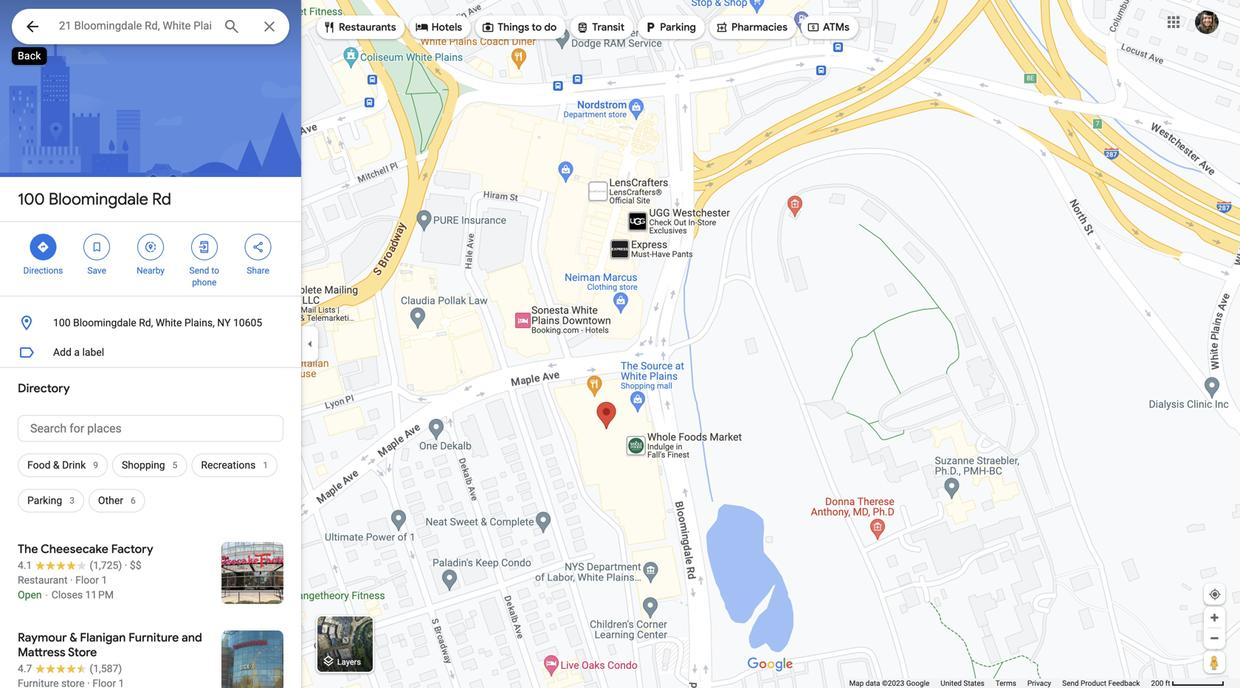 Task type: vqa. For each thing, say whether or not it's contained in the screenshot.


Task type: describe. For each thing, give the bounding box(es) containing it.
 pharmacies
[[715, 19, 787, 35]]

1 horizontal spatial ·
[[125, 560, 127, 572]]

shopping
[[122, 459, 165, 472]]

parking inside  parking
[[660, 21, 696, 34]]

· $$
[[125, 560, 141, 572]]

directions
[[23, 266, 63, 276]]

things
[[498, 21, 529, 34]]


[[36, 239, 50, 255]]

100 for 100 bloomingdale rd
[[18, 189, 45, 210]]

google
[[906, 679, 929, 688]]

floor
[[75, 575, 99, 587]]

 button
[[12, 9, 53, 47]]

closes
[[51, 589, 83, 602]]

add a label
[[53, 347, 104, 359]]

collapse side panel image
[[302, 336, 318, 352]]

· inside restaurant · floor 1 open ⋅ closes 11 pm
[[70, 575, 73, 587]]

united
[[941, 679, 962, 688]]

do
[[544, 21, 557, 34]]

other 6
[[98, 495, 136, 507]]

21 Bloomingdale Rd, White Plains, NY 10605 field
[[12, 9, 289, 44]]

10605
[[233, 317, 262, 329]]

recreations 1
[[201, 459, 268, 472]]

furniture
[[129, 631, 179, 646]]

and
[[182, 631, 202, 646]]

privacy button
[[1027, 679, 1051, 689]]


[[644, 19, 657, 35]]

price: moderate image
[[130, 560, 141, 572]]

privacy
[[1027, 679, 1051, 688]]


[[481, 19, 495, 35]]

recreations
[[201, 459, 256, 472]]

to inside  things to do
[[532, 21, 542, 34]]

feedback
[[1108, 679, 1140, 688]]

100 bloomingdale rd main content
[[0, 0, 301, 689]]

send for send product feedback
[[1062, 679, 1079, 688]]

raymour
[[18, 631, 67, 646]]

other
[[98, 495, 123, 507]]

3
[[70, 496, 74, 506]]

share
[[247, 266, 269, 276]]


[[715, 19, 728, 35]]

4.7 stars 1,587 reviews image
[[18, 662, 122, 677]]

 parking
[[644, 19, 696, 35]]

white
[[156, 317, 182, 329]]


[[807, 19, 820, 35]]

 hotels
[[415, 19, 462, 35]]


[[144, 239, 157, 255]]

layers
[[337, 658, 361, 667]]

factory
[[111, 542, 153, 557]]

cheesecake
[[41, 542, 108, 557]]

transit
[[592, 21, 624, 34]]

100 bloomingdale rd, white plains, ny 10605 button
[[0, 309, 301, 338]]

a
[[74, 347, 80, 359]]

 atms
[[807, 19, 849, 35]]

directory
[[18, 381, 70, 396]]

atms
[[823, 21, 849, 34]]

food & drink 9
[[27, 459, 98, 472]]

restaurants
[[339, 21, 396, 34]]

send product feedback button
[[1062, 679, 1140, 689]]

add a label button
[[0, 338, 301, 368]]

parking inside 100 bloomingdale rd "main content"
[[27, 495, 62, 507]]

rd
[[152, 189, 171, 210]]

100 bloomingdale rd
[[18, 189, 171, 210]]

states
[[964, 679, 984, 688]]

5
[[172, 461, 177, 471]]

zoom out image
[[1209, 633, 1220, 644]]

nearby
[[137, 266, 165, 276]]


[[415, 19, 429, 35]]

terms button
[[996, 679, 1016, 689]]

label
[[82, 347, 104, 359]]

1 inside the recreations 1
[[263, 461, 268, 471]]

4.7
[[18, 663, 32, 675]]



Task type: locate. For each thing, give the bounding box(es) containing it.
bloomingdale
[[49, 189, 148, 210], [73, 317, 136, 329]]

footer inside "google maps" 'element'
[[849, 679, 1151, 689]]

11 pm
[[85, 589, 114, 602]]

0 horizontal spatial 100
[[18, 189, 45, 210]]

parking right 
[[660, 21, 696, 34]]

restaurant
[[18, 575, 68, 587]]

1 vertical spatial send
[[1062, 679, 1079, 688]]

& left flanigan
[[70, 631, 77, 646]]

0 vertical spatial 1
[[263, 461, 268, 471]]

0 vertical spatial to
[[532, 21, 542, 34]]

· left price: moderate icon
[[125, 560, 127, 572]]

save
[[87, 266, 106, 276]]

6
[[131, 496, 136, 506]]


[[24, 16, 41, 37]]

to
[[532, 21, 542, 34], [211, 266, 219, 276]]


[[90, 239, 103, 255]]


[[576, 19, 589, 35]]

100 for 100 bloomingdale rd, white plains, ny 10605
[[53, 317, 71, 329]]

footer
[[849, 679, 1151, 689]]

to left do in the left of the page
[[532, 21, 542, 34]]

4.1
[[18, 560, 32, 572]]

hotels
[[432, 21, 462, 34]]

bloomingdale for rd
[[49, 189, 148, 210]]

0 vertical spatial ·
[[125, 560, 127, 572]]

1 vertical spatial parking
[[27, 495, 62, 507]]

0 horizontal spatial ·
[[70, 575, 73, 587]]

parking left 3
[[27, 495, 62, 507]]

1 right recreations
[[263, 461, 268, 471]]

0 horizontal spatial parking
[[27, 495, 62, 507]]

parking 3
[[27, 495, 74, 507]]

1 horizontal spatial 100
[[53, 317, 71, 329]]

united states button
[[941, 679, 984, 689]]

1 vertical spatial 100
[[53, 317, 71, 329]]

1 horizontal spatial to
[[532, 21, 542, 34]]

 search field
[[12, 9, 289, 47]]

100 up add at bottom left
[[53, 317, 71, 329]]

the
[[18, 542, 38, 557]]

100
[[18, 189, 45, 210], [53, 317, 71, 329]]

none field inside 21 bloomingdale rd, white plains, ny 10605 field
[[59, 17, 211, 35]]

parking
[[660, 21, 696, 34], [27, 495, 62, 507]]

restaurant · floor 1 open ⋅ closes 11 pm
[[18, 575, 114, 602]]

pharmacies
[[731, 21, 787, 34]]

0 vertical spatial 100
[[18, 189, 45, 210]]

0 vertical spatial parking
[[660, 21, 696, 34]]

united states
[[941, 679, 984, 688]]

4.1 stars 1,725 reviews image
[[18, 559, 122, 574]]

show street view coverage image
[[1204, 652, 1225, 674]]

actions for 100 bloomingdale rd region
[[0, 222, 301, 296]]

bloomingdale inside button
[[73, 317, 136, 329]]

ft
[[1165, 679, 1170, 688]]

send left product
[[1062, 679, 1079, 688]]

200 ft button
[[1151, 679, 1225, 688]]

&
[[53, 459, 60, 472], [70, 631, 77, 646]]

send up phone
[[189, 266, 209, 276]]

1 vertical spatial &
[[70, 631, 77, 646]]

send to phone
[[189, 266, 219, 288]]

(1,587)
[[90, 663, 122, 675]]

0 horizontal spatial &
[[53, 459, 60, 472]]

from your device image
[[1208, 588, 1222, 602]]

product
[[1081, 679, 1106, 688]]

0 horizontal spatial to
[[211, 266, 219, 276]]

food
[[27, 459, 51, 472]]

1 vertical spatial 1
[[101, 575, 107, 587]]

& for flanigan
[[70, 631, 77, 646]]

 things to do
[[481, 19, 557, 35]]

none text field inside 100 bloomingdale rd "main content"
[[18, 416, 283, 442]]

0 vertical spatial bloomingdale
[[49, 189, 148, 210]]

google maps element
[[0, 0, 1240, 689]]

None text field
[[18, 416, 283, 442]]

phone
[[192, 278, 217, 288]]

flanigan
[[80, 631, 126, 646]]

zoom in image
[[1209, 613, 1220, 624]]

1 vertical spatial ·
[[70, 575, 73, 587]]

 transit
[[576, 19, 624, 35]]

send for send to phone
[[189, 266, 209, 276]]

1 vertical spatial bloomingdale
[[73, 317, 136, 329]]

·
[[125, 560, 127, 572], [70, 575, 73, 587]]

map data ©2023 google
[[849, 679, 929, 688]]

& right food
[[53, 459, 60, 472]]

& inside raymour & flanigan furniture and mattress store
[[70, 631, 77, 646]]

0 vertical spatial &
[[53, 459, 60, 472]]

200 ft
[[1151, 679, 1170, 688]]

100 bloomingdale rd, white plains, ny 10605
[[53, 317, 262, 329]]

bloomingdale for rd,
[[73, 317, 136, 329]]

the cheesecake factory
[[18, 542, 153, 557]]

1 horizontal spatial send
[[1062, 679, 1079, 688]]

& for drink
[[53, 459, 60, 472]]

⋅
[[44, 589, 49, 602]]

©2023
[[882, 679, 904, 688]]

to inside send to phone
[[211, 266, 219, 276]]

· down 4.1 stars 1,725 reviews image
[[70, 575, 73, 587]]

send
[[189, 266, 209, 276], [1062, 679, 1079, 688]]

(1,725)
[[90, 560, 122, 572]]

send inside send to phone
[[189, 266, 209, 276]]

1 horizontal spatial 1
[[263, 461, 268, 471]]

1 down the (1,725)
[[101, 575, 107, 587]]

open
[[18, 589, 42, 602]]

bloomingdale up label
[[73, 317, 136, 329]]

100 inside 100 bloomingdale rd, white plains, ny 10605 button
[[53, 317, 71, 329]]

 restaurants
[[323, 19, 396, 35]]

add
[[53, 347, 72, 359]]

google account: giulia masi  
(giulia.masi@adept.ai) image
[[1195, 10, 1219, 34]]

1 vertical spatial to
[[211, 266, 219, 276]]

shopping 5
[[122, 459, 177, 472]]


[[198, 239, 211, 255]]

bloomingdale up 
[[49, 189, 148, 210]]

footer containing map data ©2023 google
[[849, 679, 1151, 689]]

1 horizontal spatial parking
[[660, 21, 696, 34]]

terms
[[996, 679, 1016, 688]]

plains,
[[184, 317, 215, 329]]

1 horizontal spatial &
[[70, 631, 77, 646]]

0 horizontal spatial send
[[189, 266, 209, 276]]

100 up 
[[18, 189, 45, 210]]

0 vertical spatial send
[[189, 266, 209, 276]]

store
[[68, 645, 97, 661]]

9
[[93, 461, 98, 471]]

ny
[[217, 317, 231, 329]]

drink
[[62, 459, 86, 472]]

data
[[866, 679, 880, 688]]

mattress
[[18, 645, 65, 661]]

send inside button
[[1062, 679, 1079, 688]]

200
[[1151, 679, 1163, 688]]

1 inside restaurant · floor 1 open ⋅ closes 11 pm
[[101, 575, 107, 587]]

0 horizontal spatial 1
[[101, 575, 107, 587]]

send product feedback
[[1062, 679, 1140, 688]]

rd,
[[139, 317, 153, 329]]

None field
[[59, 17, 211, 35]]


[[323, 19, 336, 35]]

raymour & flanigan furniture and mattress store
[[18, 631, 202, 661]]

map
[[849, 679, 864, 688]]

to up phone
[[211, 266, 219, 276]]

$$
[[130, 560, 141, 572]]



